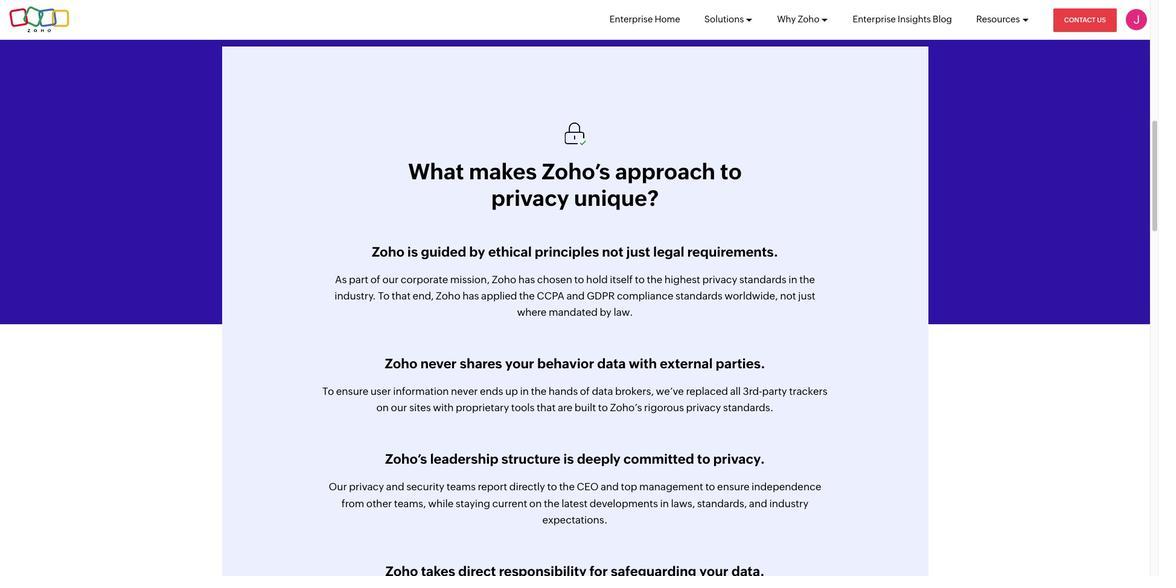 Task type: locate. For each thing, give the bounding box(es) containing it.
0 horizontal spatial enterprise
[[610, 14, 653, 24]]

mandated
[[549, 306, 598, 318]]

1 vertical spatial ensure
[[718, 481, 750, 493]]

to inside as part of our corporate mission, zoho has chosen to hold itself to the highest privacy standards in the industry. to that end, zoho has applied the ccpa and gdpr compliance standards worldwide, not just where mandated by law.
[[378, 290, 390, 302]]

committed
[[624, 452, 695, 467]]

1 horizontal spatial by
[[600, 306, 612, 318]]

on
[[377, 402, 389, 414], [530, 498, 542, 510]]

by down the gdpr
[[600, 306, 612, 318]]

1 vertical spatial of
[[580, 385, 590, 398]]

standards up worldwide,
[[740, 273, 787, 285]]

privacy down makes at the left top of page
[[492, 186, 570, 211]]

current
[[493, 498, 528, 510]]

2 vertical spatial in
[[661, 498, 669, 510]]

to
[[721, 159, 742, 184], [575, 273, 585, 285], [635, 273, 645, 285], [598, 402, 608, 414], [698, 452, 711, 467], [548, 481, 557, 493], [706, 481, 716, 493]]

and left industry
[[750, 498, 768, 510]]

0 horizontal spatial ensure
[[336, 385, 369, 398]]

enterprise
[[610, 14, 653, 24], [853, 14, 896, 24]]

by up mission,
[[470, 244, 486, 259]]

why zoho
[[778, 14, 820, 24]]

1 horizontal spatial to
[[378, 290, 390, 302]]

standards down highest
[[676, 290, 723, 302]]

of inside to ensure user information never ends up in the hands of data brokers, we've replaced all 3rd-party trackers on our sites with proprietary tools that are built to zoho's rigorous privacy standards.
[[580, 385, 590, 398]]

just right worldwide,
[[799, 290, 816, 302]]

is left the deeply
[[564, 452, 574, 467]]

1 horizontal spatial ensure
[[718, 481, 750, 493]]

1 horizontal spatial just
[[799, 290, 816, 302]]

contact us
[[1065, 16, 1107, 24]]

data
[[598, 356, 626, 372], [592, 385, 613, 398]]

enterprise home link
[[610, 0, 681, 39]]

that left are
[[537, 402, 556, 414]]

0 vertical spatial our
[[383, 273, 399, 285]]

never inside to ensure user information never ends up in the hands of data brokers, we've replaced all 3rd-party trackers on our sites with proprietary tools that are built to zoho's rigorous privacy standards.
[[451, 385, 478, 398]]

standards
[[740, 273, 787, 285], [676, 290, 723, 302]]

1 vertical spatial our
[[391, 402, 407, 414]]

0 horizontal spatial on
[[377, 402, 389, 414]]

is
[[408, 244, 418, 259], [564, 452, 574, 467]]

and
[[567, 290, 585, 302], [386, 481, 405, 493], [601, 481, 619, 493], [750, 498, 768, 510]]

zoho's up security
[[385, 452, 427, 467]]

1 vertical spatial with
[[433, 402, 454, 414]]

privacy inside to ensure user information never ends up in the hands of data brokers, we've replaced all 3rd-party trackers on our sites with proprietary tools that are built to zoho's rigorous privacy standards.
[[687, 402, 722, 414]]

ensure
[[336, 385, 369, 398], [718, 481, 750, 493]]

applied
[[481, 290, 517, 302]]

privacy up the other
[[349, 481, 384, 493]]

on down the user on the left of page
[[377, 402, 389, 414]]

just
[[627, 244, 651, 259], [799, 290, 816, 302]]

1 enterprise from the left
[[610, 14, 653, 24]]

data up built
[[592, 385, 613, 398]]

and up mandated
[[567, 290, 585, 302]]

1 horizontal spatial on
[[530, 498, 542, 510]]

requirements.
[[688, 244, 779, 259]]

0 vertical spatial zoho's
[[542, 159, 611, 184]]

not right worldwide,
[[781, 290, 797, 302]]

2 enterprise from the left
[[853, 14, 896, 24]]

privacy inside "our privacy and security teams report directly to the ceo and top management to ensure independence from other teams, while staying current on the latest developments in laws, standards, and industry expectations."
[[349, 481, 384, 493]]

tools
[[511, 402, 535, 414]]

security
[[407, 481, 445, 493]]

privacy down requirements.
[[703, 273, 738, 285]]

0 vertical spatial of
[[371, 273, 381, 285]]

in inside as part of our corporate mission, zoho has chosen to hold itself to the highest privacy standards in the industry. to that end, zoho has applied the ccpa and gdpr compliance standards worldwide, not just where mandated by law.
[[789, 273, 798, 285]]

on inside "our privacy and security teams report directly to the ceo and top management to ensure independence from other teams, while staying current on the latest developments in laws, standards, and industry expectations."
[[530, 498, 542, 510]]

0 vertical spatial to
[[378, 290, 390, 302]]

ensure inside "our privacy and security teams report directly to the ceo and top management to ensure independence from other teams, while staying current on the latest developments in laws, standards, and industry expectations."
[[718, 481, 750, 493]]

0 vertical spatial that
[[392, 290, 411, 302]]

1 horizontal spatial enterprise
[[853, 14, 896, 24]]

in
[[789, 273, 798, 285], [520, 385, 529, 398], [661, 498, 669, 510]]

solutions
[[705, 14, 744, 24]]

developments
[[590, 498, 658, 510]]

0 horizontal spatial by
[[470, 244, 486, 259]]

enterprise inside enterprise insights blog link
[[853, 14, 896, 24]]

1 horizontal spatial not
[[781, 290, 797, 302]]

brokers,
[[616, 385, 654, 398]]

of up built
[[580, 385, 590, 398]]

principles
[[535, 244, 599, 259]]

privacy
[[492, 186, 570, 211], [703, 273, 738, 285], [687, 402, 722, 414], [349, 481, 384, 493]]

0 horizontal spatial to
[[323, 385, 334, 398]]

of right part on the top
[[371, 273, 381, 285]]

1 vertical spatial not
[[781, 290, 797, 302]]

ensure left the user on the left of page
[[336, 385, 369, 398]]

0 vertical spatial ensure
[[336, 385, 369, 398]]

gdpr
[[587, 290, 615, 302]]

replaced
[[686, 385, 729, 398]]

1 vertical spatial is
[[564, 452, 574, 467]]

never up the information
[[421, 356, 457, 372]]

of
[[371, 273, 381, 285], [580, 385, 590, 398]]

privacy inside as part of our corporate mission, zoho has chosen to hold itself to the highest privacy standards in the industry. to that end, zoho has applied the ccpa and gdpr compliance standards worldwide, not just where mandated by law.
[[703, 273, 738, 285]]

our left sites
[[391, 402, 407, 414]]

to inside to ensure user information never ends up in the hands of data brokers, we've replaced all 3rd-party trackers on our sites with proprietary tools that are built to zoho's rigorous privacy standards.
[[598, 402, 608, 414]]

up
[[506, 385, 518, 398]]

0 vertical spatial on
[[377, 402, 389, 414]]

industry.
[[335, 290, 376, 302]]

data up brokers,
[[598, 356, 626, 372]]

0 horizontal spatial of
[[371, 273, 381, 285]]

zoho's up unique?
[[542, 159, 611, 184]]

zoho right the end, on the bottom left
[[436, 290, 461, 302]]

1 horizontal spatial of
[[580, 385, 590, 398]]

just left legal
[[627, 244, 651, 259]]

1 horizontal spatial that
[[537, 402, 556, 414]]

and up teams,
[[386, 481, 405, 493]]

has left chosen
[[519, 273, 535, 285]]

in inside "our privacy and security teams report directly to the ceo and top management to ensure independence from other teams, while staying current on the latest developments in laws, standards, and industry expectations."
[[661, 498, 669, 510]]

ensure up standards,
[[718, 481, 750, 493]]

0 vertical spatial is
[[408, 244, 418, 259]]

0 horizontal spatial that
[[392, 290, 411, 302]]

1 vertical spatial to
[[323, 385, 334, 398]]

0 vertical spatial in
[[789, 273, 798, 285]]

0 horizontal spatial with
[[433, 402, 454, 414]]

zoho's down brokers,
[[610, 402, 642, 414]]

1 vertical spatial never
[[451, 385, 478, 398]]

1 horizontal spatial has
[[519, 273, 535, 285]]

our inside to ensure user information never ends up in the hands of data brokers, we've replaced all 3rd-party trackers on our sites with proprietary tools that are built to zoho's rigorous privacy standards.
[[391, 402, 407, 414]]

1 horizontal spatial in
[[661, 498, 669, 510]]

enterprise left insights
[[853, 14, 896, 24]]

rigorous
[[645, 402, 684, 414]]

that left the end, on the bottom left
[[392, 290, 411, 302]]

never up proprietary
[[451, 385, 478, 398]]

2 horizontal spatial in
[[789, 273, 798, 285]]

standards,
[[698, 498, 747, 510]]

on down directly
[[530, 498, 542, 510]]

enterprise inside enterprise home link
[[610, 14, 653, 24]]

never
[[421, 356, 457, 372], [451, 385, 478, 398]]

not inside as part of our corporate mission, zoho has chosen to hold itself to the highest privacy standards in the industry. to that end, zoho has applied the ccpa and gdpr compliance standards worldwide, not just where mandated by law.
[[781, 290, 797, 302]]

0 horizontal spatial has
[[463, 290, 479, 302]]

0 horizontal spatial is
[[408, 244, 418, 259]]

0 vertical spatial has
[[519, 273, 535, 285]]

1 vertical spatial just
[[799, 290, 816, 302]]

enterprise insights blog
[[853, 14, 953, 24]]

to right the industry.
[[378, 290, 390, 302]]

end,
[[413, 290, 434, 302]]

1 vertical spatial data
[[592, 385, 613, 398]]

expectations.
[[543, 514, 608, 526]]

1 vertical spatial zoho's
[[610, 402, 642, 414]]

zoho's leadership structure is deeply committed to privacy.
[[385, 452, 765, 467]]

and left 'top' at the right
[[601, 481, 619, 493]]

1 vertical spatial has
[[463, 290, 479, 302]]

0 horizontal spatial just
[[627, 244, 651, 259]]

0 horizontal spatial standards
[[676, 290, 723, 302]]

0 horizontal spatial not
[[602, 244, 624, 259]]

our right part on the top
[[383, 273, 399, 285]]

with up brokers,
[[629, 356, 657, 372]]

teams,
[[394, 498, 426, 510]]

1 vertical spatial standards
[[676, 290, 723, 302]]

has down mission,
[[463, 290, 479, 302]]

not
[[602, 244, 624, 259], [781, 290, 797, 302]]

with right sites
[[433, 402, 454, 414]]

mission,
[[450, 273, 490, 285]]

1 vertical spatial that
[[537, 402, 556, 414]]

is up corporate
[[408, 244, 418, 259]]

0 vertical spatial with
[[629, 356, 657, 372]]

zoho's
[[542, 159, 611, 184], [610, 402, 642, 414], [385, 452, 427, 467]]

approach
[[616, 159, 716, 184]]

privacy down the replaced
[[687, 402, 722, 414]]

structure
[[502, 452, 561, 467]]

resources
[[977, 14, 1021, 24]]

to left the user on the left of page
[[323, 385, 334, 398]]

zoho
[[798, 14, 820, 24], [372, 244, 405, 259], [492, 273, 517, 285], [436, 290, 461, 302], [385, 356, 418, 372]]

1 vertical spatial on
[[530, 498, 542, 510]]

the
[[647, 273, 663, 285], [800, 273, 816, 285], [520, 290, 535, 302], [531, 385, 547, 398], [559, 481, 575, 493], [544, 498, 560, 510]]

zoho right why
[[798, 14, 820, 24]]

1 vertical spatial by
[[600, 306, 612, 318]]

privacy.
[[714, 452, 765, 467]]

0 horizontal spatial in
[[520, 385, 529, 398]]

has
[[519, 273, 535, 285], [463, 290, 479, 302]]

our
[[383, 273, 399, 285], [391, 402, 407, 414]]

that
[[392, 290, 411, 302], [537, 402, 556, 414]]

not up itself
[[602, 244, 624, 259]]

enterprise left home
[[610, 14, 653, 24]]

1 horizontal spatial standards
[[740, 273, 787, 285]]

james peterson image
[[1127, 9, 1148, 30]]

1 vertical spatial in
[[520, 385, 529, 398]]



Task type: describe. For each thing, give the bounding box(es) containing it.
1 horizontal spatial with
[[629, 356, 657, 372]]

legal
[[654, 244, 685, 259]]

our privacy and security teams report directly to the ceo and top management to ensure independence from other teams, while staying current on the latest developments in laws, standards, and industry expectations.
[[329, 481, 822, 526]]

zoho is guided by ethical principles not just legal requirements.
[[372, 244, 779, 259]]

management
[[640, 481, 704, 493]]

0 vertical spatial by
[[470, 244, 486, 259]]

where
[[517, 306, 547, 318]]

leadership
[[430, 452, 499, 467]]

enterprise home
[[610, 14, 681, 24]]

from
[[342, 498, 364, 510]]

latest
[[562, 498, 588, 510]]

highest
[[665, 273, 701, 285]]

to ensure user information never ends up in the hands of data brokers, we've replaced all 3rd-party trackers on our sites with proprietary tools that are built to zoho's rigorous privacy standards.
[[323, 385, 828, 414]]

data inside to ensure user information never ends up in the hands of data brokers, we've replaced all 3rd-party trackers on our sites with proprietary tools that are built to zoho's rigorous privacy standards.
[[592, 385, 613, 398]]

staying
[[456, 498, 491, 510]]

ccpa
[[537, 290, 565, 302]]

proprietary
[[456, 402, 509, 414]]

ends
[[480, 385, 504, 398]]

hold
[[587, 273, 608, 285]]

3rd-
[[743, 385, 763, 398]]

zoho enterprise logo image
[[9, 6, 70, 33]]

0 vertical spatial never
[[421, 356, 457, 372]]

guided
[[421, 244, 467, 259]]

built
[[575, 402, 596, 414]]

of inside as part of our corporate mission, zoho has chosen to hold itself to the highest privacy standards in the industry. to that end, zoho has applied the ccpa and gdpr compliance standards worldwide, not just where mandated by law.
[[371, 273, 381, 285]]

chosen
[[537, 273, 573, 285]]

zoho's inside what makes zoho's approach to privacy unique?
[[542, 159, 611, 184]]

independence
[[752, 481, 822, 493]]

corporate
[[401, 273, 448, 285]]

zoho up applied
[[492, 273, 517, 285]]

as part of our corporate mission, zoho has chosen to hold itself to the highest privacy standards in the industry. to that end, zoho has applied the ccpa and gdpr compliance standards worldwide, not just where mandated by law.
[[335, 273, 816, 318]]

that inside to ensure user information never ends up in the hands of data brokers, we've replaced all 3rd-party trackers on our sites with proprietary tools that are built to zoho's rigorous privacy standards.
[[537, 402, 556, 414]]

part
[[349, 273, 369, 285]]

0 vertical spatial not
[[602, 244, 624, 259]]

worldwide,
[[725, 290, 779, 302]]

all
[[731, 385, 741, 398]]

laws,
[[671, 498, 695, 510]]

compliance
[[617, 290, 674, 302]]

0 vertical spatial just
[[627, 244, 651, 259]]

zoho never shares your behavior data with external parties.
[[385, 356, 766, 372]]

itself
[[610, 273, 633, 285]]

on inside to ensure user information never ends up in the hands of data brokers, we've replaced all 3rd-party trackers on our sites with proprietary tools that are built to zoho's rigorous privacy standards.
[[377, 402, 389, 414]]

to inside what makes zoho's approach to privacy unique?
[[721, 159, 742, 184]]

we've
[[656, 385, 684, 398]]

party
[[763, 385, 788, 398]]

our
[[329, 481, 347, 493]]

ensure inside to ensure user information never ends up in the hands of data brokers, we've replaced all 3rd-party trackers on our sites with proprietary tools that are built to zoho's rigorous privacy standards.
[[336, 385, 369, 398]]

other
[[367, 498, 392, 510]]

user
[[371, 385, 391, 398]]

contact us link
[[1054, 8, 1118, 32]]

0 vertical spatial standards
[[740, 273, 787, 285]]

makes
[[469, 159, 537, 184]]

standards.
[[724, 402, 774, 414]]

1 horizontal spatial is
[[564, 452, 574, 467]]

information
[[393, 385, 449, 398]]

contact
[[1065, 16, 1096, 24]]

2 vertical spatial zoho's
[[385, 452, 427, 467]]

that inside as part of our corporate mission, zoho has chosen to hold itself to the highest privacy standards in the industry. to that end, zoho has applied the ccpa and gdpr compliance standards worldwide, not just where mandated by law.
[[392, 290, 411, 302]]

as
[[335, 273, 347, 285]]

what makes zoho's approach to privacy unique?
[[408, 159, 742, 211]]

in inside to ensure user information never ends up in the hands of data brokers, we've replaced all 3rd-party trackers on our sites with proprietary tools that are built to zoho's rigorous privacy standards.
[[520, 385, 529, 398]]

zoho up corporate
[[372, 244, 405, 259]]

hands
[[549, 385, 578, 398]]

while
[[428, 498, 454, 510]]

home
[[655, 14, 681, 24]]

to inside to ensure user information never ends up in the hands of data brokers, we've replaced all 3rd-party trackers on our sites with proprietary tools that are built to zoho's rigorous privacy standards.
[[323, 385, 334, 398]]

are
[[558, 402, 573, 414]]

deeply
[[577, 452, 621, 467]]

our inside as part of our corporate mission, zoho has chosen to hold itself to the highest privacy standards in the industry. to that end, zoho has applied the ccpa and gdpr compliance standards worldwide, not just where mandated by law.
[[383, 273, 399, 285]]

top
[[621, 481, 638, 493]]

external
[[660, 356, 713, 372]]

industry
[[770, 498, 809, 510]]

zoho up the information
[[385, 356, 418, 372]]

0 vertical spatial data
[[598, 356, 626, 372]]

ethical
[[488, 244, 532, 259]]

insights
[[898, 14, 932, 24]]

just inside as part of our corporate mission, zoho has chosen to hold itself to the highest privacy standards in the industry. to that end, zoho has applied the ccpa and gdpr compliance standards worldwide, not just where mandated by law.
[[799, 290, 816, 302]]

blog
[[933, 14, 953, 24]]

law.
[[614, 306, 633, 318]]

what
[[408, 159, 464, 184]]

trackers
[[790, 385, 828, 398]]

by inside as part of our corporate mission, zoho has chosen to hold itself to the highest privacy standards in the industry. to that end, zoho has applied the ccpa and gdpr compliance standards worldwide, not just where mandated by law.
[[600, 306, 612, 318]]

zoho's inside to ensure user information never ends up in the hands of data brokers, we've replaced all 3rd-party trackers on our sites with proprietary tools that are built to zoho's rigorous privacy standards.
[[610, 402, 642, 414]]

enterprise insights blog link
[[853, 0, 953, 39]]

parties.
[[716, 356, 766, 372]]

the inside to ensure user information never ends up in the hands of data brokers, we've replaced all 3rd-party trackers on our sites with proprietary tools that are built to zoho's rigorous privacy standards.
[[531, 385, 547, 398]]

your
[[505, 356, 535, 372]]

us
[[1098, 16, 1107, 24]]

directly
[[510, 481, 545, 493]]

enterprise for enterprise insights blog
[[853, 14, 896, 24]]

privacy inside what makes zoho's approach to privacy unique?
[[492, 186, 570, 211]]

shares
[[460, 356, 502, 372]]

and inside as part of our corporate mission, zoho has chosen to hold itself to the highest privacy standards in the industry. to that end, zoho has applied the ccpa and gdpr compliance standards worldwide, not just where mandated by law.
[[567, 290, 585, 302]]

teams
[[447, 481, 476, 493]]

why
[[778, 14, 796, 24]]

ceo
[[577, 481, 599, 493]]

enterprise for enterprise home
[[610, 14, 653, 24]]

with inside to ensure user information never ends up in the hands of data brokers, we've replaced all 3rd-party trackers on our sites with proprietary tools that are built to zoho's rigorous privacy standards.
[[433, 402, 454, 414]]

unique?
[[574, 186, 659, 211]]

sites
[[409, 402, 431, 414]]

behavior
[[538, 356, 595, 372]]

report
[[478, 481, 508, 493]]



Task type: vqa. For each thing, say whether or not it's contained in the screenshot.


